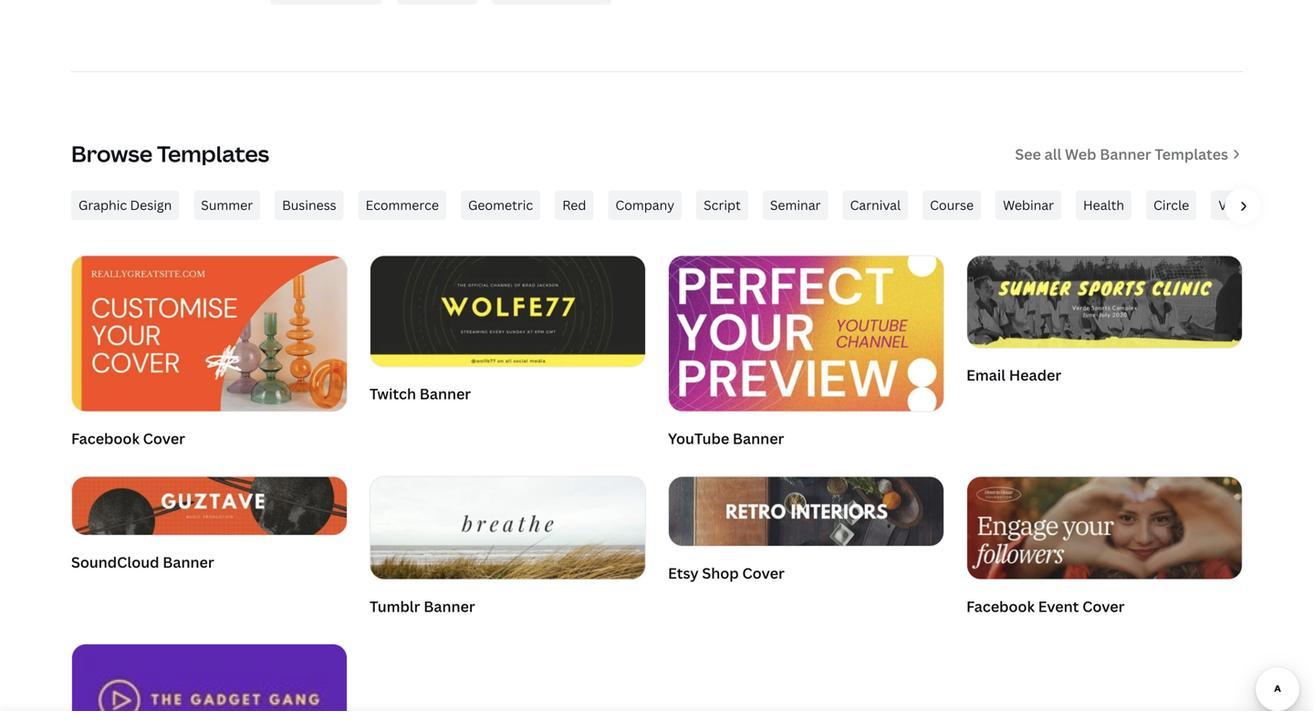 Task type: describe. For each thing, give the bounding box(es) containing it.
company link
[[608, 190, 682, 220]]

tumblr banner link
[[370, 476, 646, 622]]

cover for facebook event cover
[[1083, 597, 1125, 616]]

summer link
[[194, 190, 260, 220]]

tumblr
[[370, 597, 420, 616]]

facebook for facebook cover
[[71, 429, 140, 448]]

facebook cover image
[[72, 256, 347, 412]]

script link
[[697, 190, 749, 220]]

course
[[930, 196, 974, 214]]

browse
[[71, 139, 153, 169]]

facebook event cover
[[967, 597, 1125, 616]]

facebook for facebook event cover
[[967, 597, 1035, 616]]

soundcloud banner image
[[72, 477, 347, 535]]

geometric
[[468, 196, 533, 214]]

soundcloud banner
[[71, 552, 214, 572]]

red
[[563, 196, 587, 214]]

see
[[1016, 144, 1042, 164]]

tumblr banner image
[[371, 477, 646, 579]]

business
[[282, 196, 337, 214]]

twitch banner
[[370, 384, 471, 404]]

ecommerce
[[366, 196, 439, 214]]

webinar link
[[996, 190, 1062, 220]]

event
[[1039, 597, 1080, 616]]

email header link
[[967, 255, 1244, 390]]

etsy shop cover link
[[668, 476, 945, 589]]

design
[[130, 196, 172, 214]]

etsy
[[668, 563, 699, 583]]

etsy shop cover
[[668, 563, 785, 583]]

cover inside "facebook cover" link
[[143, 429, 185, 448]]

carnival link
[[843, 190, 909, 220]]

graphic design
[[79, 196, 172, 214]]

course link
[[923, 190, 982, 220]]

webinar
[[1004, 196, 1055, 214]]

templates inside see all web banner templates link
[[1155, 144, 1229, 164]]

red link
[[555, 190, 594, 220]]

tumblr banner
[[370, 597, 475, 616]]

seminar link
[[763, 190, 829, 220]]

circle
[[1154, 196, 1190, 214]]

see all web banner templates
[[1016, 144, 1229, 164]]

health
[[1084, 196, 1125, 214]]

shop
[[703, 563, 739, 583]]

facebook event cover image
[[968, 477, 1243, 579]]



Task type: locate. For each thing, give the bounding box(es) containing it.
twitch
[[370, 384, 416, 404]]

script
[[704, 196, 741, 214]]

soundcloud banner link
[[71, 476, 348, 578]]

cover
[[143, 429, 185, 448], [743, 563, 785, 583], [1083, 597, 1125, 616]]

banner right web
[[1100, 144, 1152, 164]]

facebook cover
[[71, 429, 185, 448]]

1 vertical spatial cover
[[743, 563, 785, 583]]

youtube
[[668, 429, 730, 448]]

cover inside facebook event cover link
[[1083, 597, 1125, 616]]

graphic design link
[[71, 190, 179, 220]]

see all web banner templates link
[[1016, 142, 1244, 166]]

banner right "twitch"
[[420, 384, 471, 404]]

templates up summer
[[157, 139, 269, 169]]

ecommerce link
[[359, 190, 446, 220]]

banner down soundcloud banner image
[[163, 552, 214, 572]]

twitch banner link
[[370, 255, 646, 409]]

banner right youtube
[[733, 429, 785, 448]]

facebook cover link
[[71, 255, 348, 454]]

cover up soundcloud banner image
[[143, 429, 185, 448]]

0 vertical spatial facebook
[[71, 429, 140, 448]]

1 horizontal spatial templates
[[1155, 144, 1229, 164]]

cover for etsy shop cover
[[743, 563, 785, 583]]

banner for youtube banner
[[733, 429, 785, 448]]

email
[[967, 365, 1006, 385]]

templates
[[157, 139, 269, 169], [1155, 144, 1229, 164]]

1 horizontal spatial facebook
[[967, 597, 1035, 616]]

charity retractable banner image
[[72, 645, 347, 711]]

cover inside etsy shop cover link
[[743, 563, 785, 583]]

business link
[[275, 190, 344, 220]]

0 vertical spatial cover
[[143, 429, 185, 448]]

0 horizontal spatial templates
[[157, 139, 269, 169]]

etsy shop cover image
[[669, 477, 944, 546]]

carnival
[[850, 196, 901, 214]]

company
[[616, 196, 675, 214]]

0 horizontal spatial facebook
[[71, 429, 140, 448]]

geometric link
[[461, 190, 541, 220]]

graphic
[[79, 196, 127, 214]]

1 vertical spatial facebook
[[967, 597, 1035, 616]]

seminar
[[770, 196, 821, 214]]

youtube banner image
[[669, 256, 944, 412]]

youtube banner
[[668, 429, 785, 448]]

banner
[[1100, 144, 1152, 164], [420, 384, 471, 404], [733, 429, 785, 448], [163, 552, 214, 572], [424, 597, 475, 616]]

facebook
[[71, 429, 140, 448], [967, 597, 1035, 616]]

health link
[[1077, 190, 1132, 220]]

soundcloud
[[71, 552, 159, 572]]

1 horizontal spatial cover
[[743, 563, 785, 583]]

email header
[[967, 365, 1062, 385]]

0 horizontal spatial cover
[[143, 429, 185, 448]]

banner right tumblr
[[424, 597, 475, 616]]

templates up 'circle'
[[1155, 144, 1229, 164]]

header
[[1010, 365, 1062, 385]]

cover right the 'event'
[[1083, 597, 1125, 616]]

banner for tumblr banner
[[424, 597, 475, 616]]

youtube banner link
[[668, 255, 945, 454]]

circle link
[[1147, 190, 1197, 220]]

web
[[1066, 144, 1097, 164]]

browse templates
[[71, 139, 269, 169]]

2 vertical spatial cover
[[1083, 597, 1125, 616]]

facebook event cover link
[[967, 476, 1244, 622]]

banner for twitch banner
[[420, 384, 471, 404]]

2 horizontal spatial cover
[[1083, 597, 1125, 616]]

email header image
[[968, 256, 1243, 348]]

all
[[1045, 144, 1062, 164]]

cover right shop
[[743, 563, 785, 583]]

banner for soundcloud banner
[[163, 552, 214, 572]]

summer
[[201, 196, 253, 214]]

twitch banner image
[[371, 256, 646, 367]]



Task type: vqa. For each thing, say whether or not it's contained in the screenshot.
Language: English (US) button
no



